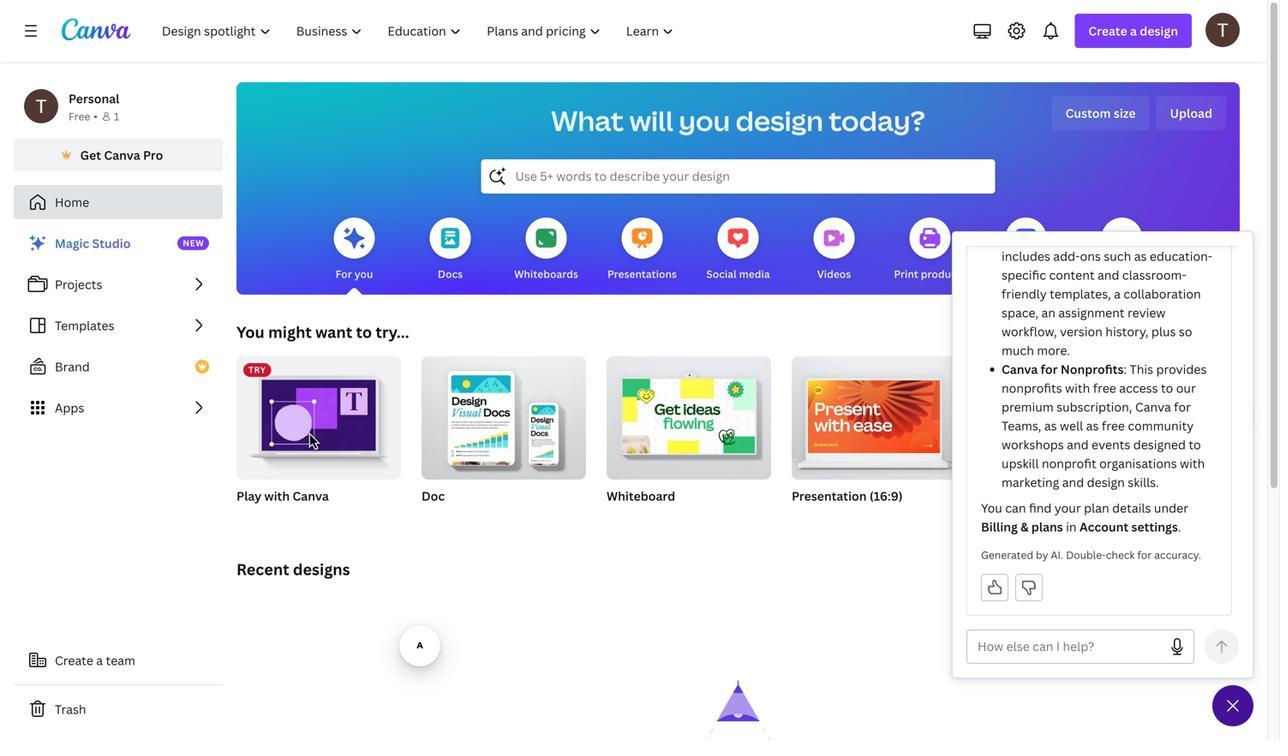 Task type: vqa. For each thing, say whether or not it's contained in the screenshot.
might
yes



Task type: locate. For each thing, give the bounding box(es) containing it.
try...
[[376, 322, 409, 343]]

canva for nonprofits
[[1002, 361, 1124, 377]]

•
[[94, 109, 98, 123]]

play
[[237, 488, 262, 504]]

1 horizontal spatial :
[[1124, 361, 1127, 377]]

canva inside button
[[104, 147, 140, 163]]

0 horizontal spatial as
[[1044, 418, 1057, 434]]

1 horizontal spatial you
[[981, 500, 1003, 516]]

can
[[1005, 500, 1026, 516]]

projects
[[55, 276, 102, 293]]

free up events
[[1102, 418, 1125, 434]]

and down well
[[1067, 437, 1089, 453]]

plans
[[1032, 519, 1063, 535]]

: left is
[[1120, 210, 1123, 227]]

this up access at the bottom of the page
[[1130, 361, 1154, 377]]

what will you design today?
[[551, 102, 925, 139]]

design
[[1140, 23, 1178, 39], [736, 102, 823, 139], [1087, 474, 1125, 491]]

today?
[[829, 102, 925, 139]]

a left team
[[96, 653, 103, 669]]

0 vertical spatial design
[[1140, 23, 1178, 39]]

create inside button
[[55, 653, 93, 669]]

0 vertical spatial you
[[679, 102, 730, 139]]

apps link
[[14, 391, 223, 425]]

a inside button
[[96, 653, 103, 669]]

2 horizontal spatial design
[[1140, 23, 1178, 39]]

2 horizontal spatial to
[[1189, 437, 1201, 453]]

create
[[1089, 23, 1128, 39], [55, 653, 93, 669]]

you right will
[[679, 102, 730, 139]]

design up 'search' search field
[[736, 102, 823, 139]]

1 horizontal spatial to
[[1161, 380, 1173, 396]]

0 horizontal spatial create
[[55, 653, 93, 669]]

to left the try...
[[356, 322, 372, 343]]

1 vertical spatial create
[[55, 653, 93, 669]]

1 vertical spatial this
[[1130, 361, 1154, 377]]

2 vertical spatial a
[[96, 653, 103, 669]]

history,
[[1106, 324, 1149, 340]]

print products
[[894, 267, 966, 281]]

: for access
[[1124, 361, 1127, 377]]

2 horizontal spatial a
[[1130, 23, 1137, 39]]

new
[[183, 237, 204, 249]]

such
[[1104, 248, 1131, 264]]

it
[[1181, 229, 1190, 246]]

premium
[[1002, 399, 1054, 415]]

1 horizontal spatial a
[[1114, 286, 1121, 302]]

2 vertical spatial with
[[264, 488, 290, 504]]

personal
[[69, 90, 119, 107]]

0 vertical spatial :
[[1120, 210, 1123, 227]]

might
[[268, 322, 312, 343]]

settings
[[1132, 519, 1178, 535]]

you inside the you can find your plan details under billing & plans in account settings .
[[981, 500, 1003, 516]]

1 horizontal spatial create
[[1089, 23, 1128, 39]]

templates link
[[14, 309, 223, 343]]

: inside : this provides nonprofits with free access to our premium subscription, canva for teams, as well as free community workshops and events designed to upskill nonprofit organisations with marketing and design skills.
[[1124, 361, 1127, 377]]

double-
[[1066, 548, 1106, 562]]

2 horizontal spatial as
[[1134, 248, 1147, 264]]

templates
[[55, 318, 114, 334]]

a inside : this is free for eligible teachers and students. it includes add-ons such as education- specific content and classroom- friendly templates, a collaboration space, an assignment review workflow, version history, plus so much more.
[[1114, 286, 1121, 302]]

1
[[114, 109, 119, 123]]

: up access at the bottom of the page
[[1124, 361, 1127, 377]]

video
[[977, 488, 1010, 504]]

design left terry turtle icon
[[1140, 23, 1178, 39]]

subscription,
[[1057, 399, 1132, 415]]

videos button
[[814, 206, 855, 295]]

1 vertical spatial to
[[1161, 380, 1173, 396]]

with right play
[[264, 488, 290, 504]]

this left is
[[1126, 210, 1150, 227]]

you
[[237, 322, 265, 343], [981, 500, 1003, 516]]

a down more
[[1114, 286, 1121, 302]]

as inside : this is free for eligible teachers and students. it includes add-ons such as education- specific content and classroom- friendly templates, a collaboration space, an assignment review workflow, version history, plus so much more.
[[1134, 248, 1147, 264]]

0 horizontal spatial you
[[355, 267, 373, 281]]

whiteboards
[[514, 267, 578, 281]]

collaboration
[[1124, 286, 1201, 302]]

canva right play
[[293, 488, 329, 504]]

whiteboards button
[[514, 206, 578, 295]]

as down students.
[[1134, 248, 1147, 264]]

0 horizontal spatial a
[[96, 653, 103, 669]]

get canva pro button
[[14, 139, 223, 171]]

docs
[[438, 267, 463, 281]]

ai.
[[1051, 548, 1064, 562]]

for up education-
[[1191, 210, 1208, 227]]

instagram post (squa
[[1162, 488, 1280, 504]]

you up try
[[237, 322, 265, 343]]

free inside : this is free for eligible teachers and students. it includes add-ons such as education- specific content and classroom- friendly templates, a collaboration space, an assignment review workflow, version history, plus so much more.
[[1165, 210, 1188, 227]]

.
[[1178, 519, 1181, 535]]

what
[[551, 102, 624, 139]]

free
[[1165, 210, 1188, 227], [1093, 380, 1116, 396], [1102, 418, 1125, 434]]

nonprofits
[[1002, 380, 1062, 396]]

a inside dropdown button
[[1130, 23, 1137, 39]]

this inside : this is free for eligible teachers and students. it includes add-ons such as education- specific content and classroom- friendly templates, a collaboration space, an assignment review workflow, version history, plus so much more.
[[1126, 210, 1150, 227]]

canva inside 'group'
[[293, 488, 329, 504]]

and down such
[[1098, 267, 1120, 283]]

to right designed
[[1189, 437, 1201, 453]]

friendly
[[1002, 286, 1047, 302]]

with down nonprofits
[[1065, 380, 1090, 396]]

canva
[[104, 147, 140, 163], [1002, 361, 1038, 377], [1135, 399, 1171, 415], [293, 488, 329, 504]]

under
[[1154, 500, 1189, 516]]

much
[[1002, 342, 1034, 359]]

a up size
[[1130, 23, 1137, 39]]

top level navigation element
[[151, 14, 689, 48]]

create a team button
[[14, 644, 223, 678]]

upload button
[[1156, 96, 1226, 130]]

1 vertical spatial a
[[1114, 286, 1121, 302]]

templates,
[[1050, 286, 1111, 302]]

terry turtle image
[[1206, 13, 1240, 47]]

eligible
[[1002, 229, 1043, 246]]

1 horizontal spatial you
[[679, 102, 730, 139]]

Ask Canva Assistant for help text field
[[978, 631, 1160, 663]]

you up billing
[[981, 500, 1003, 516]]

with up instagram
[[1180, 455, 1205, 472]]

0 horizontal spatial with
[[264, 488, 290, 504]]

Search search field
[[515, 160, 961, 193]]

0 vertical spatial with
[[1065, 380, 1090, 396]]

to left 'our'
[[1161, 380, 1173, 396]]

want
[[315, 322, 352, 343]]

you right for
[[355, 267, 373, 281]]

0 horizontal spatial you
[[237, 322, 265, 343]]

provides
[[1156, 361, 1207, 377]]

free up subscription,
[[1093, 380, 1116, 396]]

canva up community
[[1135, 399, 1171, 415]]

canva left "pro" on the top of the page
[[104, 147, 140, 163]]

upload
[[1170, 105, 1213, 121]]

1 horizontal spatial as
[[1086, 418, 1099, 434]]

nonprofits
[[1061, 361, 1124, 377]]

0 horizontal spatial :
[[1120, 210, 1123, 227]]

presentations
[[608, 267, 677, 281]]

2 horizontal spatial with
[[1180, 455, 1205, 472]]

recent designs
[[237, 559, 350, 580]]

for you button
[[334, 206, 375, 295]]

for down 'our'
[[1174, 399, 1191, 415]]

group for presentation (16:9)
[[792, 350, 956, 480]]

design up plan
[[1087, 474, 1125, 491]]

this inside : this provides nonprofits with free access to our premium subscription, canva for teams, as well as free community workshops and events designed to upskill nonprofit organisations with marketing and design skills.
[[1130, 361, 1154, 377]]

brand
[[55, 359, 90, 375]]

create up custom size
[[1089, 23, 1128, 39]]

print
[[894, 267, 919, 281]]

media
[[739, 267, 770, 281]]

as down subscription,
[[1086, 418, 1099, 434]]

0 vertical spatial to
[[356, 322, 372, 343]]

pro
[[143, 147, 163, 163]]

&
[[1021, 519, 1029, 535]]

custom
[[1066, 105, 1111, 121]]

(squa
[[1252, 488, 1280, 504]]

and down nonprofit
[[1062, 474, 1084, 491]]

as for such
[[1134, 248, 1147, 264]]

account
[[1080, 519, 1129, 535]]

free right is
[[1165, 210, 1188, 227]]

0 vertical spatial create
[[1089, 23, 1128, 39]]

by
[[1036, 548, 1048, 562]]

as left well
[[1044, 418, 1057, 434]]

0 vertical spatial this
[[1126, 210, 1150, 227]]

None search field
[[481, 159, 995, 194]]

and up such
[[1100, 229, 1121, 246]]

teams,
[[1002, 418, 1042, 434]]

: inside : this is free for eligible teachers and students. it includes add-ons such as education- specific content and classroom- friendly templates, a collaboration space, an assignment review workflow, version history, plus so much more.
[[1120, 210, 1123, 227]]

0 vertical spatial you
[[237, 322, 265, 343]]

list
[[14, 226, 223, 425]]

0 vertical spatial a
[[1130, 23, 1137, 39]]

1 vertical spatial you
[[981, 500, 1003, 516]]

create inside dropdown button
[[1089, 23, 1128, 39]]

1 horizontal spatial design
[[1087, 474, 1125, 491]]

create left team
[[55, 653, 93, 669]]

you can find your plan details under billing & plans in account settings .
[[981, 500, 1189, 535]]

and
[[1100, 229, 1121, 246], [1098, 267, 1120, 283], [1067, 437, 1089, 453], [1062, 474, 1084, 491]]

projects link
[[14, 267, 223, 302]]

you for you can find your plan details under billing & plans in account settings .
[[981, 500, 1003, 516]]

: this provides nonprofits with free access to our premium subscription, canva for teams, as well as free community workshops and events designed to upskill nonprofit organisations with marketing and design skills.
[[1002, 361, 1207, 491]]

content
[[1049, 267, 1095, 283]]

0 vertical spatial free
[[1165, 210, 1188, 227]]

design inside dropdown button
[[1140, 23, 1178, 39]]

skills.
[[1128, 474, 1159, 491]]

2 vertical spatial design
[[1087, 474, 1125, 491]]

brand link
[[14, 350, 223, 384]]

1 vertical spatial design
[[736, 102, 823, 139]]

canva inside : this provides nonprofits with free access to our premium subscription, canva for teams, as well as free community workshops and events designed to upskill nonprofit organisations with marketing and design skills.
[[1135, 399, 1171, 415]]

to
[[356, 322, 372, 343], [1161, 380, 1173, 396], [1189, 437, 1201, 453]]

for down more.
[[1041, 361, 1058, 377]]

group
[[422, 350, 586, 480], [607, 350, 771, 480], [792, 350, 956, 480], [977, 356, 1141, 480], [1162, 356, 1280, 480]]

for
[[336, 267, 352, 281]]

1 vertical spatial :
[[1124, 361, 1127, 377]]

1 vertical spatial you
[[355, 267, 373, 281]]

instagram post (square) group
[[1162, 356, 1280, 526]]

with
[[1065, 380, 1090, 396], [1180, 455, 1205, 472], [264, 488, 290, 504]]



Task type: describe. For each thing, give the bounding box(es) containing it.
for inside : this is free for eligible teachers and students. it includes add-ons such as education- specific content and classroom- friendly templates, a collaboration space, an assignment review workflow, version history, plus so much more.
[[1191, 210, 1208, 227]]

billing
[[981, 519, 1018, 535]]

will
[[630, 102, 673, 139]]

plan
[[1084, 500, 1109, 516]]

organisations
[[1100, 455, 1177, 472]]

upskill
[[1002, 455, 1039, 472]]

: this is free for eligible teachers and students. it includes add-ons such as education- specific content and classroom- friendly templates, a collaboration space, an assignment review workflow, version history, plus so much more.
[[1002, 210, 1213, 359]]

create for create a design
[[1089, 23, 1128, 39]]

recent
[[237, 559, 289, 580]]

create for create a team
[[55, 653, 93, 669]]

apps
[[55, 400, 84, 416]]

1 horizontal spatial with
[[1065, 380, 1090, 396]]

community
[[1128, 418, 1194, 434]]

videos
[[817, 267, 851, 281]]

access
[[1119, 380, 1158, 396]]

as for teams,
[[1044, 418, 1057, 434]]

more button
[[1102, 206, 1143, 295]]

2 vertical spatial to
[[1189, 437, 1201, 453]]

review
[[1128, 305, 1166, 321]]

a for team
[[96, 653, 103, 669]]

list containing magic studio
[[14, 226, 223, 425]]

your
[[1055, 500, 1081, 516]]

so
[[1179, 324, 1192, 340]]

2 vertical spatial free
[[1102, 418, 1125, 434]]

for inside : this provides nonprofits with free access to our premium subscription, canva for teams, as well as free community workshops and events designed to upskill nonprofit organisations with marketing and design skills.
[[1174, 399, 1191, 415]]

doc
[[422, 488, 445, 504]]

trash
[[55, 701, 86, 718]]

is
[[1153, 210, 1162, 227]]

students.
[[1124, 229, 1179, 246]]

you inside button
[[355, 267, 373, 281]]

0 horizontal spatial to
[[356, 322, 372, 343]]

designs
[[293, 559, 350, 580]]

play with canva group
[[237, 356, 401, 506]]

add-
[[1053, 248, 1080, 264]]

presentation (16:9)
[[792, 488, 903, 504]]

classroom-
[[1123, 267, 1187, 283]]

websites
[[1004, 267, 1049, 281]]

marketing
[[1002, 474, 1059, 491]]

This response was unhelpful button
[[1015, 574, 1043, 602]]

0 horizontal spatial design
[[736, 102, 823, 139]]

presentation (16:9) group
[[792, 350, 956, 526]]

social media
[[706, 267, 770, 281]]

whiteboard group
[[607, 350, 771, 526]]

details
[[1112, 500, 1151, 516]]

social
[[706, 267, 737, 281]]

free
[[69, 109, 90, 123]]

a for design
[[1130, 23, 1137, 39]]

products
[[921, 267, 966, 281]]

find
[[1029, 500, 1052, 516]]

in
[[1066, 519, 1077, 535]]

try
[[249, 364, 266, 376]]

assistant panel dialog
[[952, 0, 1254, 679]]

: for teachers
[[1120, 210, 1123, 227]]

presentations button
[[608, 206, 677, 295]]

home link
[[14, 185, 223, 219]]

well
[[1060, 418, 1083, 434]]

space,
[[1002, 305, 1039, 321]]

group for video
[[977, 356, 1141, 480]]

doc group
[[422, 350, 586, 526]]

1 vertical spatial free
[[1093, 380, 1116, 396]]

create a team
[[55, 653, 135, 669]]

video group
[[977, 356, 1141, 526]]

for right check
[[1137, 548, 1152, 562]]

free •
[[69, 109, 98, 123]]

home
[[55, 194, 89, 210]]

create a design
[[1089, 23, 1178, 39]]

version
[[1060, 324, 1103, 340]]

designed
[[1134, 437, 1186, 453]]

post
[[1223, 488, 1249, 504]]

team
[[106, 653, 135, 669]]

whiteboard
[[607, 488, 675, 504]]

design inside : this provides nonprofits with free access to our premium subscription, canva for teams, as well as free community workshops and events designed to upskill nonprofit organisations with marketing and design skills.
[[1087, 474, 1125, 491]]

canva down much
[[1002, 361, 1038, 377]]

this for is
[[1126, 210, 1150, 227]]

workshops
[[1002, 437, 1064, 453]]

with inside 'group'
[[264, 488, 290, 504]]

our
[[1176, 380, 1196, 396]]

magic
[[55, 235, 89, 252]]

magic studio
[[55, 235, 131, 252]]

websites button
[[1004, 206, 1049, 295]]

assignment
[[1059, 305, 1125, 321]]

more
[[1109, 267, 1135, 281]]

accuracy.
[[1155, 548, 1201, 562]]

an
[[1042, 305, 1056, 321]]

ons
[[1080, 248, 1101, 264]]

includes
[[1002, 248, 1051, 264]]

This response was helpful button
[[981, 574, 1009, 602]]

1 vertical spatial with
[[1180, 455, 1205, 472]]

teachers
[[1046, 229, 1097, 246]]

you for you might want to try...
[[237, 322, 265, 343]]

social media button
[[706, 206, 770, 295]]

this for provides
[[1130, 361, 1154, 377]]

education-
[[1150, 248, 1213, 264]]

custom size button
[[1052, 96, 1150, 130]]

group for instagram post (squa
[[1162, 356, 1280, 480]]

you might want to try...
[[237, 322, 409, 343]]

size
[[1114, 105, 1136, 121]]

plus
[[1152, 324, 1176, 340]]

workflow,
[[1002, 324, 1057, 340]]

get
[[80, 147, 101, 163]]

generated
[[981, 548, 1034, 562]]



